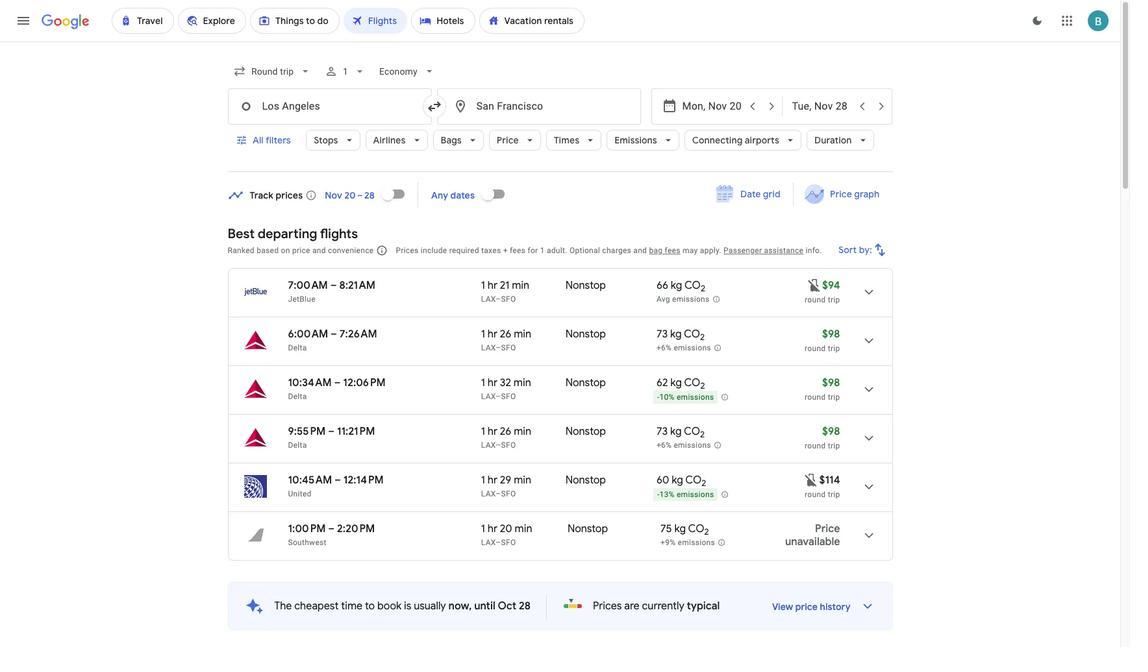 Task type: describe. For each thing, give the bounding box(es) containing it.
$98 for 11:21 pm
[[823, 426, 840, 439]]

date grid button
[[707, 183, 791, 206]]

-10% emissions
[[657, 393, 714, 402]]

lax for 11:21 pm
[[481, 441, 496, 450]]

to
[[365, 600, 375, 613]]

lax for 8:21 am
[[481, 295, 496, 304]]

min for 12:14 pm
[[514, 474, 532, 487]]

min for 7:26 am
[[514, 328, 532, 341]]

- for 62
[[657, 393, 660, 402]]

1 for 11:21 pm
[[481, 426, 485, 439]]

Departure time: 9:55 PM. text field
[[288, 426, 326, 439]]

lax for 7:26 am
[[481, 344, 496, 353]]

nov 20 – 28
[[325, 189, 375, 201]]

– inside "7:00 am – 8:21 am jetblue"
[[331, 279, 337, 292]]

any dates
[[431, 189, 475, 201]]

1 vertical spatial price
[[796, 602, 818, 613]]

75 kg co 2
[[661, 523, 709, 538]]

bags button
[[433, 125, 484, 156]]

best
[[228, 226, 255, 242]]

flight details. leaves los angeles international airport at 7:00 am on monday, november 20 and arrives at san francisco international airport at 8:21 am on monday, november 20. image
[[853, 277, 885, 308]]

delta for 9:55 pm
[[288, 441, 307, 450]]

7:00 am
[[288, 279, 328, 292]]

nonstop for 8:21 am
[[566, 279, 606, 292]]

2 and from the left
[[634, 246, 647, 255]]

1 round from the top
[[805, 296, 826, 305]]

12:06 pm
[[343, 377, 386, 390]]

grid
[[763, 188, 781, 200]]

– inside 10:45 am – 12:14 pm united
[[335, 474, 341, 487]]

1 hr 26 min lax – sfo for 7:26 am
[[481, 328, 532, 353]]

20 – 28
[[345, 189, 375, 201]]

10:45 am
[[288, 474, 332, 487]]

73 kg co 2 for 7:26 am
[[657, 328, 705, 343]]

co for 2:20 pm
[[688, 523, 705, 536]]

11:21 pm
[[337, 426, 375, 439]]

best departing flights main content
[[228, 178, 893, 648]]

Departure time: 6:00 AM. text field
[[288, 328, 328, 341]]

nonstop for 2:20 pm
[[568, 523, 608, 536]]

loading results progress bar
[[0, 42, 1121, 44]]

– up 32
[[496, 344, 501, 353]]

sfo for 8:21 am
[[501, 295, 516, 304]]

$94
[[823, 279, 840, 292]]

flight details. leaves los angeles international airport at 1:00 pm on monday, november 20 and arrives at san francisco international airport at 2:20 pm on monday, november 20. image
[[853, 520, 885, 552]]

– inside 9:55 pm – 11:21 pm delta
[[328, 426, 335, 439]]

required
[[449, 246, 479, 255]]

nonstop flight. element for 12:14 pm
[[566, 474, 606, 489]]

Arrival time: 2:20 PM. text field
[[337, 523, 375, 536]]

learn more about tracked prices image
[[306, 189, 317, 201]]

1 hr 26 min lax – sfo for 11:21 pm
[[481, 426, 532, 450]]

nonstop flight. element for 7:26 am
[[566, 328, 606, 343]]

total duration 1 hr 26 min. element for 7:26 am
[[481, 328, 566, 343]]

connecting airports button
[[685, 125, 802, 156]]

track prices
[[250, 189, 303, 201]]

1 hr 21 min lax – sfo
[[481, 279, 530, 304]]

view price history
[[773, 602, 851, 613]]

nonstop for 12:06 pm
[[566, 377, 606, 390]]

60
[[657, 474, 669, 487]]

– inside the 10:34 am – 12:06 pm delta
[[334, 377, 341, 390]]

hr for 8:21 am
[[488, 279, 498, 292]]

optional
[[570, 246, 600, 255]]

all filters button
[[228, 125, 301, 156]]

emissions button
[[607, 125, 679, 156]]

date grid
[[740, 188, 781, 200]]

Departure time: 10:45 AM. text field
[[288, 474, 332, 487]]

Arrival time: 7:26 AM. text field
[[340, 328, 377, 341]]

apply.
[[700, 246, 722, 255]]

all filters
[[252, 135, 291, 146]]

min for 2:20 pm
[[515, 523, 532, 536]]

emissions for 7:26 am
[[674, 344, 711, 353]]

include
[[421, 246, 447, 255]]

– inside '6:00 am – 7:26 am delta'
[[331, 328, 337, 341]]

trip for 11:21 pm
[[828, 442, 840, 451]]

– up 29
[[496, 441, 501, 450]]

nonstop flight. element for 11:21 pm
[[566, 426, 606, 441]]

ranked
[[228, 246, 255, 255]]

2:20 pm
[[337, 523, 375, 536]]

view price history image
[[852, 591, 883, 622]]

7:26 am
[[340, 328, 377, 341]]

29
[[500, 474, 512, 487]]

-13% emissions
[[657, 491, 714, 500]]

round for 12:06 pm
[[805, 393, 826, 402]]

98 US dollars text field
[[823, 328, 840, 341]]

1 hr 20 min lax – sfo
[[481, 523, 532, 548]]

9:55 pm
[[288, 426, 326, 439]]

Arrival time: 12:06 PM. text field
[[343, 377, 386, 390]]

flight details. leaves los angeles international airport at 6:00 am on monday, november 20 and arrives at san francisco international airport at 7:26 am on monday, november 20. image
[[853, 326, 885, 357]]

10:45 am – 12:14 pm united
[[288, 474, 384, 499]]

prices are currently typical
[[593, 600, 720, 613]]

usually
[[414, 600, 446, 613]]

track
[[250, 189, 274, 201]]

prices
[[276, 189, 303, 201]]

Departure time: 7:00 AM. text field
[[288, 279, 328, 292]]

flight details. leaves los angeles international airport at 10:45 am on monday, november 20 and arrives at san francisco international airport at 12:14 pm on monday, november 20. image
[[853, 472, 885, 503]]

26 for 11:21 pm
[[500, 426, 512, 439]]

flight details. leaves los angeles international airport at 9:55 pm on monday, november 20 and arrives at san francisco international airport at 11:21 pm on monday, november 20. image
[[853, 423, 885, 454]]

2 for 11:21 pm
[[701, 430, 705, 441]]

departing
[[258, 226, 317, 242]]

– inside 1 hr 32 min lax – sfo
[[496, 392, 501, 402]]

are
[[625, 600, 640, 613]]

history
[[820, 602, 851, 613]]

nonstop for 7:26 am
[[566, 328, 606, 341]]

southwest
[[288, 539, 327, 548]]

1:00 pm
[[288, 523, 326, 536]]

1 for 12:06 pm
[[481, 377, 485, 390]]

total duration 1 hr 26 min. element for 11:21 pm
[[481, 426, 566, 441]]

oct
[[498, 600, 517, 613]]

2 for 7:26 am
[[701, 332, 705, 343]]

21
[[500, 279, 510, 292]]

price for price
[[497, 135, 519, 146]]

duration
[[815, 135, 852, 146]]

min for 12:06 pm
[[514, 377, 531, 390]]

bags
[[441, 135, 462, 146]]

nonstop for 12:14 pm
[[566, 474, 606, 487]]

1 trip from the top
[[828, 296, 840, 305]]

co for 12:14 pm
[[686, 474, 702, 487]]

20
[[500, 523, 513, 536]]

unavailable
[[786, 536, 840, 549]]

sfo for 7:26 am
[[501, 344, 516, 353]]

co for 11:21 pm
[[684, 426, 701, 439]]

this price for this flight doesn't include overhead bin access. if you need a carry-on bag, use the bags filter to update prices. image for $94
[[807, 278, 823, 293]]

airports
[[745, 135, 780, 146]]

avg
[[657, 295, 670, 304]]

connecting
[[692, 135, 743, 146]]

price button
[[489, 125, 541, 156]]

5 trip from the top
[[828, 491, 840, 500]]

1 for 8:21 am
[[481, 279, 485, 292]]

lax for 12:06 pm
[[481, 392, 496, 402]]

currently
[[642, 600, 685, 613]]

Arrival time: 12:14 PM. text field
[[344, 474, 384, 487]]

graph
[[855, 188, 880, 200]]

delta for 10:34 am
[[288, 392, 307, 402]]

co for 12:06 pm
[[684, 377, 701, 390]]

nonstop for 11:21 pm
[[566, 426, 606, 439]]

best departing flights
[[228, 226, 358, 242]]

change appearance image
[[1022, 5, 1053, 36]]

lax for 12:14 pm
[[481, 490, 496, 499]]

view
[[773, 602, 794, 613]]

emissions down 62 kg co 2
[[677, 393, 714, 402]]

8:21 am
[[339, 279, 376, 292]]

ranked based on price and convenience
[[228, 246, 374, 255]]

Arrival time: 11:21 PM. text field
[[337, 426, 375, 439]]

emissions for 2:20 pm
[[678, 539, 715, 548]]

taxes
[[482, 246, 501, 255]]

co for 8:21 am
[[685, 279, 701, 292]]

all
[[252, 135, 263, 146]]

kg for 11:21 pm
[[671, 426, 682, 439]]

round for 11:21 pm
[[805, 442, 826, 451]]

learn more about ranking image
[[376, 245, 388, 257]]

stops
[[314, 135, 338, 146]]

nonstop flight. element for 8:21 am
[[566, 279, 606, 294]]

Departure time: 1:00 PM. text field
[[288, 523, 326, 536]]

sfo for 12:14 pm
[[501, 490, 516, 499]]

$114
[[820, 474, 840, 487]]

round for 7:26 am
[[805, 344, 826, 353]]

+9%
[[661, 539, 676, 548]]

flight details. leaves los angeles international airport at 10:34 am on monday, november 20 and arrives at san francisco international airport at 12:06 pm on monday, november 20. image
[[853, 374, 885, 405]]

trip for 12:06 pm
[[828, 393, 840, 402]]

assistance
[[764, 246, 804, 255]]

delta for 6:00 am
[[288, 344, 307, 353]]



Task type: vqa. For each thing, say whether or not it's contained in the screenshot.
first Total duration 1 hr 26 min. element from the top of the "Best departing flights" main content
yes



Task type: locate. For each thing, give the bounding box(es) containing it.
2 vertical spatial $98
[[823, 426, 840, 439]]

1 vertical spatial 26
[[500, 426, 512, 439]]

2 for 8:21 am
[[701, 283, 706, 294]]

- for 60
[[657, 491, 660, 500]]

hr for 12:06 pm
[[488, 377, 498, 390]]

price for price graph
[[831, 188, 853, 200]]

the cheapest time to book is usually now, until oct 28
[[275, 600, 531, 613]]

duration button
[[807, 125, 874, 156]]

by:
[[859, 244, 872, 256]]

nonstop
[[566, 279, 606, 292], [566, 328, 606, 341], [566, 377, 606, 390], [566, 426, 606, 439], [566, 474, 606, 487], [568, 523, 608, 536]]

2 1 hr 26 min lax – sfo from the top
[[481, 426, 532, 450]]

1 inside 1 hr 29 min lax – sfo
[[481, 474, 485, 487]]

delta down 6:00 am text field
[[288, 344, 307, 353]]

min inside 1 hr 29 min lax – sfo
[[514, 474, 532, 487]]

2 total duration 1 hr 26 min. element from the top
[[481, 426, 566, 441]]

$98 left flight details. leaves los angeles international airport at 9:55 pm on monday, november 20 and arrives at san francisco international airport at 11:21 pm on monday, november 20. image
[[823, 426, 840, 439]]

2 up -10% emissions
[[701, 381, 705, 392]]

co for 7:26 am
[[684, 328, 701, 341]]

+6% emissions up 62 kg co 2
[[657, 344, 711, 353]]

min down 1 hr 32 min lax – sfo
[[514, 426, 532, 439]]

stops button
[[306, 125, 360, 156]]

delta inside '6:00 am – 7:26 am delta'
[[288, 344, 307, 353]]

2 up "avg emissions"
[[701, 283, 706, 294]]

2 73 from the top
[[657, 426, 668, 439]]

leaves los angeles international airport at 10:45 am on monday, november 20 and arrives at san francisco international airport at 12:14 pm on monday, november 20. element
[[288, 474, 384, 487]]

+
[[503, 246, 508, 255]]

min for 11:21 pm
[[514, 426, 532, 439]]

sfo inside 1 hr 21 min lax – sfo
[[501, 295, 516, 304]]

1 for 12:14 pm
[[481, 474, 485, 487]]

airlines button
[[366, 125, 428, 156]]

2 26 from the top
[[500, 426, 512, 439]]

None field
[[228, 60, 317, 83], [374, 60, 441, 83], [228, 60, 317, 83], [374, 60, 441, 83]]

0 vertical spatial 73 kg co 2
[[657, 328, 705, 343]]

1 vertical spatial 1 hr 26 min lax – sfo
[[481, 426, 532, 450]]

0 vertical spatial price
[[292, 246, 310, 255]]

hr for 2:20 pm
[[488, 523, 498, 536]]

hr left 29
[[488, 474, 498, 487]]

hr for 11:21 pm
[[488, 426, 498, 439]]

0 vertical spatial $98 round trip
[[805, 328, 840, 353]]

kg right 75
[[675, 523, 686, 536]]

1 hr 32 min lax – sfo
[[481, 377, 531, 402]]

kg right 62
[[671, 377, 682, 390]]

emissions for 11:21 pm
[[674, 441, 711, 450]]

2 up -13% emissions
[[702, 478, 707, 489]]

hr for 7:26 am
[[488, 328, 498, 341]]

lax inside the 1 hr 20 min lax – sfo
[[481, 539, 496, 548]]

prices left are
[[593, 600, 622, 613]]

price for price unavailable
[[816, 523, 840, 536]]

1 vertical spatial total duration 1 hr 26 min. element
[[481, 426, 566, 441]]

sfo down the 20 at the left bottom of page
[[501, 539, 516, 548]]

lax down total duration 1 hr 20 min. element
[[481, 539, 496, 548]]

4 lax from the top
[[481, 441, 496, 450]]

Departure time: 10:34 AM. text field
[[288, 377, 332, 390]]

leaves los angeles international airport at 6:00 am on monday, november 20 and arrives at san francisco international airport at 7:26 am on monday, november 20. element
[[288, 328, 377, 341]]

66
[[657, 279, 669, 292]]

sfo up 29
[[501, 441, 516, 450]]

1 $98 round trip from the top
[[805, 328, 840, 353]]

sort
[[839, 244, 857, 256]]

until
[[474, 600, 496, 613]]

- down 60
[[657, 491, 660, 500]]

2 hr from the top
[[488, 328, 498, 341]]

1 horizontal spatial and
[[634, 246, 647, 255]]

kg right 66 at right
[[671, 279, 683, 292]]

9:55 pm – 11:21 pm delta
[[288, 426, 375, 450]]

2 73 kg co 2 from the top
[[657, 426, 705, 441]]

1 horizontal spatial fees
[[665, 246, 681, 255]]

3 hr from the top
[[488, 377, 498, 390]]

trip for 7:26 am
[[828, 344, 840, 353]]

0 vertical spatial delta
[[288, 344, 307, 353]]

5 round from the top
[[805, 491, 826, 500]]

delta
[[288, 344, 307, 353], [288, 392, 307, 402], [288, 441, 307, 450]]

2 vertical spatial $98 round trip
[[805, 426, 840, 451]]

0 vertical spatial 1 hr 26 min lax – sfo
[[481, 328, 532, 353]]

co down -10% emissions
[[684, 426, 701, 439]]

kg for 12:06 pm
[[671, 377, 682, 390]]

delta inside the 10:34 am – 12:06 pm delta
[[288, 392, 307, 402]]

lax down total duration 1 hr 32 min. element
[[481, 392, 496, 402]]

price inside button
[[831, 188, 853, 200]]

1 vertical spatial round trip
[[805, 491, 840, 500]]

7:00 am – 8:21 am jetblue
[[288, 279, 376, 304]]

kg for 12:14 pm
[[672, 474, 683, 487]]

min right 29
[[514, 474, 532, 487]]

1 vertical spatial this price for this flight doesn't include overhead bin access. if you need a carry-on bag, use the bags filter to update prices. image
[[804, 473, 820, 488]]

kg for 2:20 pm
[[675, 523, 686, 536]]

10%
[[660, 393, 675, 402]]

2 +6% from the top
[[657, 441, 672, 450]]

2 $98 round trip from the top
[[805, 377, 840, 402]]

co down "avg emissions"
[[684, 328, 701, 341]]

1 hr 26 min lax – sfo
[[481, 328, 532, 353], [481, 426, 532, 450]]

6 lax from the top
[[481, 539, 496, 548]]

3 $98 round trip from the top
[[805, 426, 840, 451]]

73 for 7:26 am
[[657, 328, 668, 341]]

emissions down 66 kg co 2
[[673, 295, 710, 304]]

– left 8:21 am text field
[[331, 279, 337, 292]]

kg inside 75 kg co 2
[[675, 523, 686, 536]]

$98 left flight details. leaves los angeles international airport at 6:00 am on monday, november 20 and arrives at san francisco international airport at 7:26 am on monday, november 20. image
[[823, 328, 840, 341]]

– left 7:26 am "text field"
[[331, 328, 337, 341]]

1 hr 26 min lax – sfo up 29
[[481, 426, 532, 450]]

1 1 hr 26 min lax – sfo from the top
[[481, 328, 532, 353]]

1 +6% emissions from the top
[[657, 344, 711, 353]]

sfo up 32
[[501, 344, 516, 353]]

3 trip from the top
[[828, 393, 840, 402]]

hr inside the 1 hr 20 min lax – sfo
[[488, 523, 498, 536]]

sfo for 11:21 pm
[[501, 441, 516, 450]]

3 delta from the top
[[288, 441, 307, 450]]

emissions down '60 kg co 2'
[[677, 491, 714, 500]]

prices for prices are currently typical
[[593, 600, 622, 613]]

2 inside 75 kg co 2
[[705, 527, 709, 538]]

lax inside 1 hr 32 min lax – sfo
[[481, 392, 496, 402]]

co inside 66 kg co 2
[[685, 279, 701, 292]]

1 lax from the top
[[481, 295, 496, 304]]

114 US dollars text field
[[820, 474, 840, 487]]

Departure text field
[[683, 89, 742, 124]]

nonstop flight. element for 12:06 pm
[[566, 377, 606, 392]]

98 US dollars text field
[[823, 426, 840, 439]]

1 button
[[320, 56, 372, 87]]

– inside the 1 hr 20 min lax – sfo
[[496, 539, 501, 548]]

73 kg co 2
[[657, 328, 705, 343], [657, 426, 705, 441]]

75
[[661, 523, 672, 536]]

total duration 1 hr 26 min. element
[[481, 328, 566, 343], [481, 426, 566, 441]]

fees right bag
[[665, 246, 681, 255]]

0 vertical spatial +6%
[[657, 344, 672, 353]]

1 for 2:20 pm
[[481, 523, 485, 536]]

and left bag
[[634, 246, 647, 255]]

for
[[528, 246, 538, 255]]

– down 32
[[496, 392, 501, 402]]

hr inside 1 hr 29 min lax – sfo
[[488, 474, 498, 487]]

hr inside 1 hr 21 min lax – sfo
[[488, 279, 498, 292]]

$98 round trip up 98 us dollars text field
[[805, 328, 840, 353]]

and down flights
[[313, 246, 326, 255]]

min
[[512, 279, 530, 292], [514, 328, 532, 341], [514, 377, 531, 390], [514, 426, 532, 439], [514, 474, 532, 487], [515, 523, 532, 536]]

2 for 2:20 pm
[[705, 527, 709, 538]]

1 vertical spatial -
[[657, 491, 660, 500]]

1 round trip from the top
[[805, 296, 840, 305]]

$98 round trip up 98 us dollars text box
[[805, 377, 840, 402]]

hr inside 1 hr 32 min lax – sfo
[[488, 377, 498, 390]]

sort by: button
[[833, 235, 893, 266]]

73 for 11:21 pm
[[657, 426, 668, 439]]

2 trip from the top
[[828, 344, 840, 353]]

kg inside 62 kg co 2
[[671, 377, 682, 390]]

trip down $94 text field
[[828, 296, 840, 305]]

28
[[519, 600, 531, 613]]

0 vertical spatial 26
[[500, 328, 512, 341]]

book
[[378, 600, 402, 613]]

sfo inside the 1 hr 20 min lax – sfo
[[501, 539, 516, 548]]

sfo inside 1 hr 32 min lax – sfo
[[501, 392, 516, 402]]

0 vertical spatial -
[[657, 393, 660, 402]]

2 round trip from the top
[[805, 491, 840, 500]]

Arrival time: 8:21 AM. text field
[[339, 279, 376, 292]]

+6% for 11:21 pm
[[657, 441, 672, 450]]

total duration 1 hr 32 min. element
[[481, 377, 566, 392]]

kg for 8:21 am
[[671, 279, 683, 292]]

1 vertical spatial 73 kg co 2
[[657, 426, 705, 441]]

1 vertical spatial $98 round trip
[[805, 377, 840, 402]]

26 down 1 hr 21 min lax – sfo
[[500, 328, 512, 341]]

3 sfo from the top
[[501, 392, 516, 402]]

price left flight details. leaves los angeles international airport at 1:00 pm on monday, november 20 and arrives at san francisco international airport at 2:20 pm on monday, november 20. icon
[[816, 523, 840, 536]]

trip down 98 us dollars text box
[[828, 442, 840, 451]]

$98 round trip for 7:26 am
[[805, 328, 840, 353]]

sfo down 32
[[501, 392, 516, 402]]

leaves los angeles international airport at 7:00 am on monday, november 20 and arrives at san francisco international airport at 8:21 am on monday, november 20. element
[[288, 279, 376, 292]]

filters
[[265, 135, 291, 146]]

emissions up 62 kg co 2
[[674, 344, 711, 353]]

delta down 10:34 am
[[288, 392, 307, 402]]

94 US dollars text field
[[823, 279, 840, 292]]

0 vertical spatial price
[[497, 135, 519, 146]]

None search field
[[228, 56, 893, 172]]

0 vertical spatial 73
[[657, 328, 668, 341]]

1 +6% from the top
[[657, 344, 672, 353]]

– inside the 1:00 pm – 2:20 pm southwest
[[328, 523, 335, 536]]

– left "arrival time: 12:06 pm." text field
[[334, 377, 341, 390]]

emissions up '60 kg co 2'
[[674, 441, 711, 450]]

none search field containing all filters
[[228, 56, 893, 172]]

$98
[[823, 328, 840, 341], [823, 377, 840, 390], [823, 426, 840, 439]]

0 horizontal spatial price
[[292, 246, 310, 255]]

2 down "avg emissions"
[[701, 332, 705, 343]]

3 lax from the top
[[481, 392, 496, 402]]

1 $98 from the top
[[823, 328, 840, 341]]

kg inside 66 kg co 2
[[671, 279, 683, 292]]

passenger assistance button
[[724, 246, 804, 255]]

hr down 1 hr 32 min lax – sfo
[[488, 426, 498, 439]]

dates
[[451, 189, 475, 201]]

co inside 75 kg co 2
[[688, 523, 705, 536]]

this price for this flight doesn't include overhead bin access. if you need a carry-on bag, use the bags filter to update prices. image for $114
[[804, 473, 820, 488]]

passenger
[[724, 246, 762, 255]]

leaves los angeles international airport at 9:55 pm on monday, november 20 and arrives at san francisco international airport at 11:21 pm on monday, november 20. element
[[288, 426, 375, 439]]

12:14 pm
[[344, 474, 384, 487]]

– inside 1 hr 21 min lax – sfo
[[496, 295, 501, 304]]

hr for 12:14 pm
[[488, 474, 498, 487]]

flights
[[320, 226, 358, 242]]

total duration 1 hr 21 min. element
[[481, 279, 566, 294]]

leaves los angeles international airport at 1:00 pm on monday, november 20 and arrives at san francisco international airport at 2:20 pm on monday, november 20. element
[[288, 523, 375, 536]]

1 horizontal spatial prices
[[593, 600, 622, 613]]

time
[[341, 600, 363, 613]]

73 kg co 2 down "avg emissions"
[[657, 328, 705, 343]]

$98 round trip for 12:06 pm
[[805, 377, 840, 402]]

price left graph
[[831, 188, 853, 200]]

–
[[331, 279, 337, 292], [496, 295, 501, 304], [331, 328, 337, 341], [496, 344, 501, 353], [334, 377, 341, 390], [496, 392, 501, 402], [328, 426, 335, 439], [496, 441, 501, 450], [335, 474, 341, 487], [496, 490, 501, 499], [328, 523, 335, 536], [496, 539, 501, 548]]

round down 98 us dollars text box
[[805, 442, 826, 451]]

bag fees button
[[649, 246, 681, 255]]

round down the $114 text box
[[805, 491, 826, 500]]

avg emissions
[[657, 295, 710, 304]]

price
[[497, 135, 519, 146], [831, 188, 853, 200], [816, 523, 840, 536]]

delta inside 9:55 pm – 11:21 pm delta
[[288, 441, 307, 450]]

– inside 1 hr 29 min lax – sfo
[[496, 490, 501, 499]]

times
[[554, 135, 580, 146]]

total duration 1 hr 29 min. element
[[481, 474, 566, 489]]

$98 for 7:26 am
[[823, 328, 840, 341]]

round trip down the $114 text box
[[805, 491, 840, 500]]

2 - from the top
[[657, 491, 660, 500]]

min inside 1 hr 32 min lax – sfo
[[514, 377, 531, 390]]

+6% for 7:26 am
[[657, 344, 672, 353]]

1 horizontal spatial price
[[796, 602, 818, 613]]

73 down avg
[[657, 328, 668, 341]]

this price for this flight doesn't include overhead bin access. if you need a carry-on bag, use the bags filter to update prices. image
[[807, 278, 823, 293], [804, 473, 820, 488]]

sfo for 12:06 pm
[[501, 392, 516, 402]]

1 vertical spatial delta
[[288, 392, 307, 402]]

jetblue
[[288, 295, 316, 304]]

– right 1:00 pm on the left of page
[[328, 523, 335, 536]]

$98 left flight details. leaves los angeles international airport at 10:34 am on monday, november 20 and arrives at san francisco international airport at 12:06 pm on monday, november 20. 'icon'
[[823, 377, 840, 390]]

united
[[288, 490, 312, 499]]

0 horizontal spatial fees
[[510, 246, 526, 255]]

26 for 7:26 am
[[500, 328, 512, 341]]

1 sfo from the top
[[501, 295, 516, 304]]

sfo
[[501, 295, 516, 304], [501, 344, 516, 353], [501, 392, 516, 402], [501, 441, 516, 450], [501, 490, 516, 499], [501, 539, 516, 548]]

1 vertical spatial 73
[[657, 426, 668, 439]]

5 hr from the top
[[488, 474, 498, 487]]

lax down total duration 1 hr 21 min. element
[[481, 295, 496, 304]]

– right departure time: 9:55 pm. text field at the bottom left
[[328, 426, 335, 439]]

– left 12:14 pm
[[335, 474, 341, 487]]

min down 1 hr 21 min lax – sfo
[[514, 328, 532, 341]]

delta down 9:55 pm
[[288, 441, 307, 450]]

lax up 1 hr 32 min lax – sfo
[[481, 344, 496, 353]]

4 hr from the top
[[488, 426, 498, 439]]

hr left 21
[[488, 279, 498, 292]]

is
[[404, 600, 412, 613]]

kg inside '60 kg co 2'
[[672, 474, 683, 487]]

lax up 1 hr 29 min lax – sfo
[[481, 441, 496, 450]]

None text field
[[228, 88, 432, 125]]

0 vertical spatial $98
[[823, 328, 840, 341]]

+6% emissions up '60 kg co 2'
[[657, 441, 711, 450]]

round trip for $114
[[805, 491, 840, 500]]

1 vertical spatial prices
[[593, 600, 622, 613]]

kg down "avg emissions"
[[671, 328, 682, 341]]

0 horizontal spatial and
[[313, 246, 326, 255]]

6 hr from the top
[[488, 523, 498, 536]]

6:00 am – 7:26 am delta
[[288, 328, 377, 353]]

2 inside 66 kg co 2
[[701, 283, 706, 294]]

hr left the 20 at the left bottom of page
[[488, 523, 498, 536]]

73 kg co 2 for 11:21 pm
[[657, 426, 705, 441]]

airlines
[[373, 135, 406, 146]]

2 sfo from the top
[[501, 344, 516, 353]]

60 kg co 2
[[657, 474, 707, 489]]

6:00 am
[[288, 328, 328, 341]]

1 26 from the top
[[500, 328, 512, 341]]

total duration 1 hr 26 min. element down 1 hr 21 min lax – sfo
[[481, 328, 566, 343]]

min right 32
[[514, 377, 531, 390]]

0 vertical spatial prices
[[396, 246, 419, 255]]

10:34 am – 12:06 pm delta
[[288, 377, 386, 402]]

-
[[657, 393, 660, 402], [657, 491, 660, 500]]

– down 21
[[496, 295, 501, 304]]

swap origin and destination. image
[[427, 99, 442, 114]]

1 hr from the top
[[488, 279, 498, 292]]

2 $98 from the top
[[823, 377, 840, 390]]

+6% emissions for 11:21 pm
[[657, 441, 711, 450]]

price unavailable
[[786, 523, 840, 549]]

1 hr 29 min lax – sfo
[[481, 474, 532, 499]]

min for 8:21 am
[[512, 279, 530, 292]]

kg for 7:26 am
[[671, 328, 682, 341]]

min inside 1 hr 21 min lax – sfo
[[512, 279, 530, 292]]

5 lax from the top
[[481, 490, 496, 499]]

+6% up 62
[[657, 344, 672, 353]]

co inside '60 kg co 2'
[[686, 474, 702, 487]]

2 delta from the top
[[288, 392, 307, 402]]

13%
[[660, 491, 675, 500]]

find the best price region
[[228, 178, 893, 216]]

lax inside 1 hr 29 min lax – sfo
[[481, 490, 496, 499]]

1 for 7:26 am
[[481, 328, 485, 341]]

co inside 62 kg co 2
[[684, 377, 701, 390]]

price right bags popup button
[[497, 135, 519, 146]]

price inside popup button
[[497, 135, 519, 146]]

sfo down 29
[[501, 490, 516, 499]]

total duration 1 hr 26 min. element down 1 hr 32 min lax – sfo
[[481, 426, 566, 441]]

price
[[292, 246, 310, 255], [796, 602, 818, 613]]

round down $98 text field
[[805, 344, 826, 353]]

0 vertical spatial this price for this flight doesn't include overhead bin access. if you need a carry-on bag, use the bags filter to update prices. image
[[807, 278, 823, 293]]

kg down 10%
[[671, 426, 682, 439]]

min right 21
[[512, 279, 530, 292]]

1 vertical spatial price
[[831, 188, 853, 200]]

fees right +
[[510, 246, 526, 255]]

hr left 32
[[488, 377, 498, 390]]

2 inside 62 kg co 2
[[701, 381, 705, 392]]

emissions for 8:21 am
[[673, 295, 710, 304]]

$98 round trip up $114
[[805, 426, 840, 451]]

$98 round trip for 11:21 pm
[[805, 426, 840, 451]]

sfo for 2:20 pm
[[501, 539, 516, 548]]

1 73 kg co 2 from the top
[[657, 328, 705, 343]]

hr down 1 hr 21 min lax – sfo
[[488, 328, 498, 341]]

kg right 60
[[672, 474, 683, 487]]

2 +6% emissions from the top
[[657, 441, 711, 450]]

98 US dollars text field
[[823, 377, 840, 390]]

1 inside popup button
[[343, 66, 348, 77]]

2 inside '60 kg co 2'
[[702, 478, 707, 489]]

leaves los angeles international airport at 10:34 am on monday, november 20 and arrives at san francisco international airport at 12:06 pm on monday, november 20. element
[[288, 377, 386, 390]]

nonstop flight. element for 2:20 pm
[[568, 523, 608, 538]]

4 round from the top
[[805, 442, 826, 451]]

sfo inside 1 hr 29 min lax – sfo
[[501, 490, 516, 499]]

price graph button
[[797, 183, 890, 206]]

prices for prices include required taxes + fees for 1 adult. optional charges and bag fees may apply. passenger assistance
[[396, 246, 419, 255]]

2 lax from the top
[[481, 344, 496, 353]]

sort by:
[[839, 244, 872, 256]]

0 vertical spatial total duration 1 hr 26 min. element
[[481, 328, 566, 343]]

– down the 20 at the left bottom of page
[[496, 539, 501, 548]]

co up +9% emissions
[[688, 523, 705, 536]]

the
[[275, 600, 292, 613]]

1 inside 1 hr 21 min lax – sfo
[[481, 279, 485, 292]]

3 $98 from the top
[[823, 426, 840, 439]]

Return text field
[[792, 89, 852, 124]]

on
[[281, 246, 290, 255]]

price right view
[[796, 602, 818, 613]]

0 horizontal spatial prices
[[396, 246, 419, 255]]

2 down -10% emissions
[[701, 430, 705, 441]]

10:34 am
[[288, 377, 332, 390]]

0 vertical spatial +6% emissions
[[657, 344, 711, 353]]

4 sfo from the top
[[501, 441, 516, 450]]

4 trip from the top
[[828, 442, 840, 451]]

round
[[805, 296, 826, 305], [805, 344, 826, 353], [805, 393, 826, 402], [805, 442, 826, 451], [805, 491, 826, 500]]

1 and from the left
[[313, 246, 326, 255]]

nonstop flight. element
[[566, 279, 606, 294], [566, 328, 606, 343], [566, 377, 606, 392], [566, 426, 606, 441], [566, 474, 606, 489], [568, 523, 608, 538]]

emissions down 75 kg co 2
[[678, 539, 715, 548]]

+6% emissions for 7:26 am
[[657, 344, 711, 353]]

1 fees from the left
[[510, 246, 526, 255]]

1 vertical spatial $98
[[823, 377, 840, 390]]

price inside the 'price unavailable'
[[816, 523, 840, 536]]

1 total duration 1 hr 26 min. element from the top
[[481, 328, 566, 343]]

1 vertical spatial +6%
[[657, 441, 672, 450]]

connecting airports
[[692, 135, 780, 146]]

trip down 98 us dollars text field
[[828, 393, 840, 402]]

1 hr 26 min lax – sfo up 32
[[481, 328, 532, 353]]

2 vertical spatial delta
[[288, 441, 307, 450]]

+9% emissions
[[661, 539, 715, 548]]

6 sfo from the top
[[501, 539, 516, 548]]

62
[[657, 377, 668, 390]]

73 kg co 2 down -10% emissions
[[657, 426, 705, 441]]

0 vertical spatial round trip
[[805, 296, 840, 305]]

trip down $98 text field
[[828, 344, 840, 353]]

2 round from the top
[[805, 344, 826, 353]]

price right the on in the left top of the page
[[292, 246, 310, 255]]

2 up +9% emissions
[[705, 527, 709, 538]]

sfo down 21
[[501, 295, 516, 304]]

1 - from the top
[[657, 393, 660, 402]]

adult.
[[547, 246, 568, 255]]

None text field
[[437, 88, 641, 125]]

emissions
[[673, 295, 710, 304], [674, 344, 711, 353], [677, 393, 714, 402], [674, 441, 711, 450], [677, 491, 714, 500], [678, 539, 715, 548]]

73 down 10%
[[657, 426, 668, 439]]

73
[[657, 328, 668, 341], [657, 426, 668, 439]]

1 delta from the top
[[288, 344, 307, 353]]

3 round from the top
[[805, 393, 826, 402]]

min inside the 1 hr 20 min lax – sfo
[[515, 523, 532, 536]]

5 sfo from the top
[[501, 490, 516, 499]]

1 vertical spatial +6% emissions
[[657, 441, 711, 450]]

round trip down "$94"
[[805, 296, 840, 305]]

co up -13% emissions
[[686, 474, 702, 487]]

lax down total duration 1 hr 29 min. element
[[481, 490, 496, 499]]

lax for 2:20 pm
[[481, 539, 496, 548]]

2 fees from the left
[[665, 246, 681, 255]]

2 vertical spatial price
[[816, 523, 840, 536]]

lax inside 1 hr 21 min lax – sfo
[[481, 295, 496, 304]]

26
[[500, 328, 512, 341], [500, 426, 512, 439]]

main menu image
[[16, 13, 31, 29]]

$98 for 12:06 pm
[[823, 377, 840, 390]]

round down 98 us dollars text field
[[805, 393, 826, 402]]

emissions
[[615, 135, 657, 146]]

1 inside the 1 hr 20 min lax – sfo
[[481, 523, 485, 536]]

times button
[[546, 125, 602, 156]]

total duration 1 hr 20 min. element
[[481, 523, 568, 538]]

price graph
[[831, 188, 880, 200]]

round trip for $94
[[805, 296, 840, 305]]

and
[[313, 246, 326, 255], [634, 246, 647, 255]]

min right the 20 at the left bottom of page
[[515, 523, 532, 536]]

1 inside 1 hr 32 min lax – sfo
[[481, 377, 485, 390]]

2 for 12:06 pm
[[701, 381, 705, 392]]

2 for 12:14 pm
[[702, 478, 707, 489]]

round down "$94"
[[805, 296, 826, 305]]

1 73 from the top
[[657, 328, 668, 341]]

trip
[[828, 296, 840, 305], [828, 344, 840, 353], [828, 393, 840, 402], [828, 442, 840, 451], [828, 491, 840, 500]]



